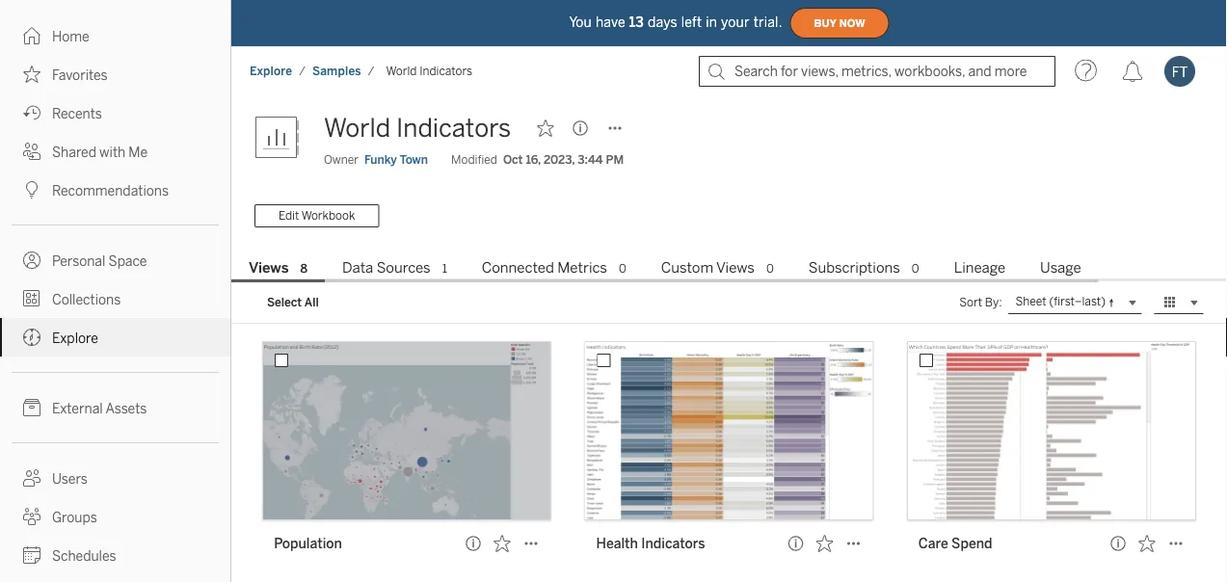 Task type: vqa. For each thing, say whether or not it's contained in the screenshot.
The Publish associated with Publish to save your changes
no



Task type: locate. For each thing, give the bounding box(es) containing it.
you
[[569, 14, 592, 30]]

2 horizontal spatial 0
[[912, 262, 919, 276]]

explore down the collections
[[52, 330, 98, 346]]

home link
[[0, 16, 230, 55]]

spend
[[951, 535, 992, 551]]

0 vertical spatial world indicators
[[386, 64, 472, 78]]

0 vertical spatial explore
[[250, 64, 292, 78]]

/ right samples link
[[368, 64, 374, 78]]

care spend
[[918, 535, 992, 551]]

sheet
[[1015, 295, 1047, 309]]

explore left samples at left top
[[250, 64, 292, 78]]

external assets link
[[0, 388, 230, 427]]

assets
[[105, 401, 147, 416]]

samples link
[[311, 63, 362, 79]]

1 horizontal spatial 0
[[766, 262, 774, 276]]

shared
[[52, 144, 96, 160]]

sort
[[959, 295, 982, 309]]

main navigation. press the up and down arrow keys to access links. element
[[0, 16, 230, 582]]

2 vertical spatial indicators
[[641, 535, 705, 551]]

explore link left samples at left top
[[249, 63, 293, 79]]

0
[[619, 262, 626, 276], [766, 262, 774, 276], [912, 262, 919, 276]]

1 0 from the left
[[619, 262, 626, 276]]

external
[[52, 401, 103, 416]]

subscriptions
[[808, 259, 900, 277]]

world
[[386, 64, 417, 78], [324, 113, 391, 143]]

workbook
[[301, 209, 355, 223]]

world up owner
[[324, 113, 391, 143]]

groups link
[[0, 497, 230, 536]]

1 / from the left
[[299, 64, 306, 78]]

3:44
[[578, 153, 603, 167]]

owner
[[324, 153, 359, 167]]

1 horizontal spatial /
[[368, 64, 374, 78]]

left
[[681, 14, 702, 30]]

/ left samples at left top
[[299, 64, 306, 78]]

0 vertical spatial world
[[386, 64, 417, 78]]

edit
[[279, 209, 299, 223]]

world inside main content
[[324, 113, 391, 143]]

views right custom
[[716, 259, 755, 277]]

world right samples at left top
[[386, 64, 417, 78]]

oct
[[503, 153, 523, 167]]

1
[[442, 262, 447, 276]]

personal space link
[[0, 241, 230, 280]]

explore link down the collections
[[0, 318, 230, 357]]

recents link
[[0, 93, 230, 132]]

8
[[300, 262, 307, 276]]

now
[[839, 17, 865, 29]]

metrics
[[557, 259, 607, 277]]

favorites
[[52, 67, 108, 83]]

population
[[274, 535, 342, 551]]

1 vertical spatial indicators
[[396, 113, 511, 143]]

space
[[108, 253, 147, 269]]

modified oct 16, 2023, 3:44 pm
[[451, 153, 624, 167]]

sheet (first–last) button
[[1008, 291, 1142, 314]]

0 right subscriptions
[[912, 262, 919, 276]]

2023,
[[544, 153, 575, 167]]

0 horizontal spatial explore
[[52, 330, 98, 346]]

1 vertical spatial explore
[[52, 330, 98, 346]]

trial.
[[753, 14, 782, 30]]

connected metrics
[[482, 259, 607, 277]]

schedules link
[[0, 536, 230, 574]]

custom
[[661, 259, 713, 277]]

0 horizontal spatial 0
[[619, 262, 626, 276]]

0 right "custom views"
[[766, 262, 774, 276]]

0 horizontal spatial views
[[249, 259, 289, 277]]

sort by:
[[959, 295, 1002, 309]]

buy now
[[814, 17, 865, 29]]

1 vertical spatial explore link
[[0, 318, 230, 357]]

workbook image
[[254, 109, 312, 167]]

0 vertical spatial explore link
[[249, 63, 293, 79]]

health
[[596, 535, 638, 551]]

sub-spaces tab list
[[231, 257, 1227, 282]]

explore inside "link"
[[52, 330, 98, 346]]

views
[[249, 259, 289, 277], [716, 259, 755, 277]]

world indicators
[[386, 64, 472, 78], [324, 113, 511, 143]]

0 right metrics
[[619, 262, 626, 276]]

1 horizontal spatial views
[[716, 259, 755, 277]]

1 vertical spatial world
[[324, 113, 391, 143]]

collections
[[52, 292, 121, 307]]

data
[[342, 259, 373, 277]]

home
[[52, 28, 89, 44]]

grid view image
[[1162, 294, 1179, 311]]

/
[[299, 64, 306, 78], [368, 64, 374, 78]]

usage
[[1040, 259, 1081, 277]]

recommendations
[[52, 183, 169, 199]]

0 horizontal spatial explore link
[[0, 318, 230, 357]]

13
[[629, 14, 644, 30]]

explore / samples /
[[250, 64, 374, 78]]

all
[[304, 296, 319, 310]]

views left "8"
[[249, 259, 289, 277]]

2 0 from the left
[[766, 262, 774, 276]]

owner funky town
[[324, 153, 428, 167]]

0 horizontal spatial /
[[299, 64, 306, 78]]

indicators
[[419, 64, 472, 78], [396, 113, 511, 143], [641, 535, 705, 551]]

collections link
[[0, 280, 230, 318]]

you have 13 days left in your trial.
[[569, 14, 782, 30]]

1 horizontal spatial explore
[[250, 64, 292, 78]]

edit workbook
[[279, 209, 355, 223]]

0 for views
[[766, 262, 774, 276]]

1 vertical spatial world indicators
[[324, 113, 511, 143]]

with
[[99, 144, 125, 160]]

world indicators inside main content
[[324, 113, 511, 143]]

explore
[[250, 64, 292, 78], [52, 330, 98, 346]]

explore link
[[249, 63, 293, 79], [0, 318, 230, 357]]

select all
[[267, 296, 319, 310]]

explore for explore / samples /
[[250, 64, 292, 78]]

favorites link
[[0, 55, 230, 93]]



Task type: describe. For each thing, give the bounding box(es) containing it.
funky town link
[[364, 151, 428, 169]]

shared with me
[[52, 144, 148, 160]]

explore for explore
[[52, 330, 98, 346]]

2 views from the left
[[716, 259, 755, 277]]

external assets
[[52, 401, 147, 416]]

shared with me link
[[0, 132, 230, 171]]

users link
[[0, 459, 230, 497]]

1 horizontal spatial explore link
[[249, 63, 293, 79]]

data sources
[[342, 259, 431, 277]]

connected
[[482, 259, 554, 277]]

by:
[[985, 295, 1002, 309]]

your
[[721, 14, 750, 30]]

personal space
[[52, 253, 147, 269]]

buy
[[814, 17, 836, 29]]

users
[[52, 471, 88, 487]]

town
[[400, 153, 428, 167]]

select
[[267, 296, 302, 310]]

days
[[648, 14, 677, 30]]

have
[[596, 14, 625, 30]]

select all button
[[254, 291, 331, 314]]

sheet (first–last)
[[1015, 295, 1106, 309]]

buy now button
[[790, 8, 889, 39]]

edit workbook button
[[254, 204, 379, 227]]

schedules
[[52, 548, 116, 564]]

care
[[918, 535, 948, 551]]

3 0 from the left
[[912, 262, 919, 276]]

pm
[[606, 153, 624, 167]]

world indicators element
[[380, 64, 478, 78]]

groups
[[52, 509, 97, 525]]

recents
[[52, 106, 102, 121]]

health indicators
[[596, 535, 705, 551]]

recommendations link
[[0, 171, 230, 209]]

me
[[129, 144, 148, 160]]

0 for metrics
[[619, 262, 626, 276]]

sources
[[377, 259, 431, 277]]

in
[[706, 14, 717, 30]]

lineage
[[954, 259, 1005, 277]]

funky
[[364, 153, 397, 167]]

2 / from the left
[[368, 64, 374, 78]]

modified
[[451, 153, 497, 167]]

world indicators main content
[[231, 96, 1227, 582]]

personal
[[52, 253, 105, 269]]

1 views from the left
[[249, 259, 289, 277]]

samples
[[312, 64, 361, 78]]

0 vertical spatial indicators
[[419, 64, 472, 78]]

custom views
[[661, 259, 755, 277]]

(first–last)
[[1049, 295, 1106, 309]]

16,
[[526, 153, 541, 167]]

Search for views, metrics, workbooks, and more text field
[[699, 56, 1055, 87]]



